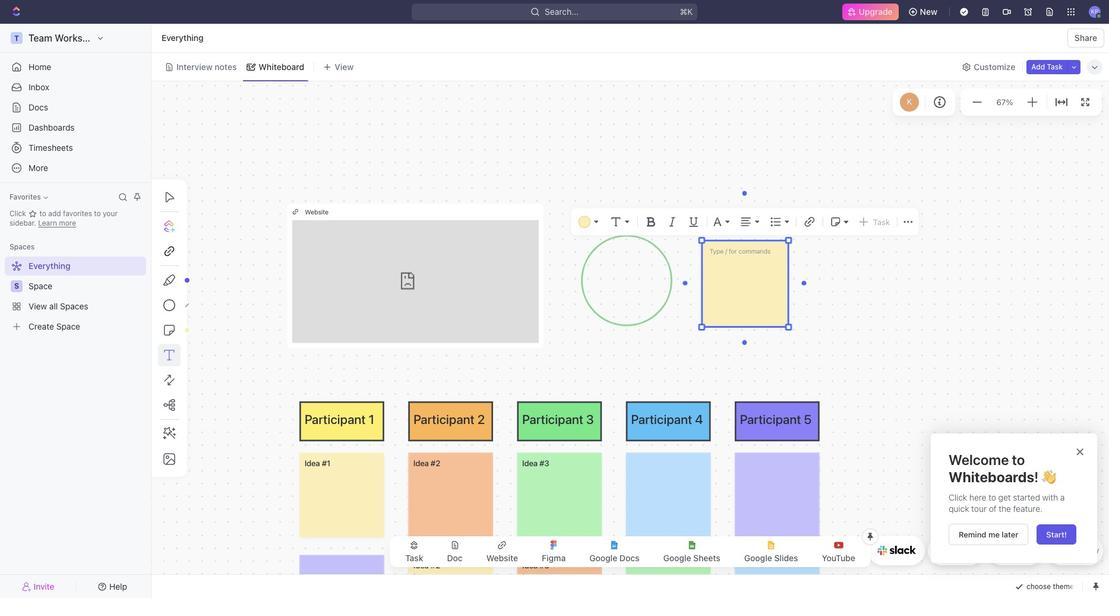 Task type: locate. For each thing, give the bounding box(es) containing it.
team workspace
[[29, 33, 104, 43]]

spaces down sidebar.
[[10, 243, 35, 251]]

1 horizontal spatial google
[[664, 553, 692, 563]]

space
[[29, 281, 52, 291], [56, 322, 80, 332]]

click for click
[[10, 209, 28, 218]]

spaces
[[10, 243, 35, 251], [60, 301, 88, 311]]

upgrade link
[[843, 4, 899, 20]]

new button
[[904, 2, 945, 21]]

3 google from the left
[[745, 553, 773, 563]]

start!
[[1047, 530, 1068, 540]]

to
[[40, 209, 46, 218], [94, 209, 101, 218], [1013, 452, 1026, 468], [989, 492, 997, 503]]

k
[[907, 97, 913, 107]]

to inside the welcome to whiteboards ! 👋
[[1013, 452, 1026, 468]]

to up whiteboards
[[1013, 452, 1026, 468]]

csv
[[1086, 548, 1100, 555]]

1 horizontal spatial spaces
[[60, 301, 88, 311]]

workspace
[[55, 33, 104, 43]]

0 vertical spatial view
[[335, 62, 354, 72]]

click up quick
[[949, 492, 968, 503]]

view inside sidebar navigation
[[29, 301, 47, 311]]

1 vertical spatial task
[[874, 217, 890, 227]]

1 vertical spatial docs
[[620, 553, 640, 563]]

here
[[970, 492, 987, 503]]

everything link
[[159, 31, 207, 45], [5, 257, 144, 276]]

task
[[1048, 62, 1063, 71], [874, 217, 890, 227], [405, 553, 424, 563]]

0 horizontal spatial spaces
[[10, 243, 35, 251]]

1 horizontal spatial view
[[335, 62, 354, 72]]

everything link up space link
[[5, 257, 144, 276]]

0 vertical spatial everything
[[162, 33, 204, 43]]

later
[[1002, 530, 1019, 540]]

space link
[[29, 277, 144, 296]]

2 horizontal spatial task
[[1048, 62, 1063, 71]]

view
[[335, 62, 354, 72], [29, 301, 47, 311]]

me
[[989, 530, 1000, 540]]

0 vertical spatial everything link
[[159, 31, 207, 45]]

0 horizontal spatial task button
[[396, 540, 433, 564]]

click inside sidebar navigation
[[10, 209, 28, 218]]

figma button
[[533, 540, 575, 564]]

0 horizontal spatial space
[[29, 281, 52, 291]]

task inside button
[[1048, 62, 1063, 71]]

welcome
[[949, 452, 1009, 468]]

learn more link
[[38, 219, 76, 228]]

tree
[[5, 257, 146, 336]]

get
[[999, 492, 1011, 503]]

create
[[29, 322, 54, 332]]

everything up interview
[[162, 33, 204, 43]]

customize
[[974, 62, 1016, 72]]

sheets
[[694, 553, 721, 563]]

0 vertical spatial click
[[10, 209, 28, 218]]

add
[[1032, 62, 1046, 71]]

view button
[[319, 59, 358, 75]]

docs inside 'link'
[[29, 102, 48, 112]]

website button
[[477, 540, 528, 564]]

0 horizontal spatial everything
[[29, 261, 70, 271]]

to left your
[[94, 209, 101, 218]]

docs inside button
[[620, 553, 640, 563]]

click
[[10, 209, 28, 218], [949, 492, 968, 503]]

space right the space, , element
[[29, 281, 52, 291]]

new
[[920, 7, 938, 17]]

1 vertical spatial spaces
[[60, 301, 88, 311]]

1 horizontal spatial everything
[[162, 33, 204, 43]]

2 google from the left
[[664, 553, 692, 563]]

team
[[29, 33, 52, 43]]

tree containing everything
[[5, 257, 146, 336]]

tour
[[972, 504, 987, 514]]

1 horizontal spatial everything link
[[159, 31, 207, 45]]

1 vertical spatial space
[[56, 322, 80, 332]]

0 vertical spatial task button
[[856, 214, 893, 230]]

team workspace, , element
[[11, 32, 23, 44]]

google left sheets
[[664, 553, 692, 563]]

click inside click here to get started with a quick tour of the feature.
[[949, 492, 968, 503]]

space down view all spaces link
[[56, 322, 80, 332]]

add task
[[1032, 62, 1063, 71]]

quick
[[949, 504, 970, 514]]

1 horizontal spatial docs
[[620, 553, 640, 563]]

sidebar navigation
[[0, 24, 154, 599]]

dialog containing ×
[[931, 434, 1098, 563]]

to up of
[[989, 492, 997, 503]]

notes
[[215, 62, 237, 72]]

1 vertical spatial view
[[29, 301, 47, 311]]

everything link up interview
[[159, 31, 207, 45]]

doc
[[447, 553, 463, 563]]

interview
[[177, 62, 213, 72]]

google docs button
[[580, 540, 649, 564]]

whiteboard
[[259, 62, 304, 72]]

spaces up create space link
[[60, 301, 88, 311]]

google docs
[[590, 553, 640, 563]]

1 vertical spatial everything link
[[5, 257, 144, 276]]

2 vertical spatial task
[[405, 553, 424, 563]]

google right figma
[[590, 553, 618, 563]]

1 horizontal spatial click
[[949, 492, 968, 503]]

whiteboard link
[[256, 59, 304, 75]]

click up sidebar.
[[10, 209, 28, 218]]

whiteboards
[[949, 469, 1035, 485]]

all
[[49, 301, 58, 311]]

0 horizontal spatial docs
[[29, 102, 48, 112]]

0 horizontal spatial view
[[29, 301, 47, 311]]

figma
[[542, 553, 566, 563]]

google
[[590, 553, 618, 563], [664, 553, 692, 563], [745, 553, 773, 563]]

0 vertical spatial docs
[[29, 102, 48, 112]]

invite user image
[[22, 582, 31, 592]]

everything up the all
[[29, 261, 70, 271]]

!
[[1035, 469, 1039, 485]]

tree inside sidebar navigation
[[5, 257, 146, 336]]

help button
[[79, 579, 146, 595]]

slides
[[775, 553, 799, 563]]

view inside button
[[335, 62, 354, 72]]

&
[[1080, 548, 1085, 555]]

1 vertical spatial task button
[[396, 540, 433, 564]]

2 horizontal spatial google
[[745, 553, 773, 563]]

0 horizontal spatial google
[[590, 553, 618, 563]]

google left slides
[[745, 553, 773, 563]]

the
[[999, 504, 1012, 514]]

interview notes
[[177, 62, 237, 72]]

view button
[[319, 53, 419, 81]]

dashboards
[[29, 122, 75, 133]]

0 vertical spatial task
[[1048, 62, 1063, 71]]

youtube button
[[813, 540, 865, 564]]

1 vertical spatial everything
[[29, 261, 70, 271]]

to up learn
[[40, 209, 46, 218]]

1 vertical spatial click
[[949, 492, 968, 503]]

dialog
[[931, 434, 1098, 563]]

1 horizontal spatial space
[[56, 322, 80, 332]]

google for google docs
[[590, 553, 618, 563]]

invite
[[34, 582, 54, 592]]

docs
[[29, 102, 48, 112], [620, 553, 640, 563]]

sidebar.
[[10, 219, 36, 228]]

0 horizontal spatial click
[[10, 209, 28, 218]]

1 google from the left
[[590, 553, 618, 563]]

t
[[14, 34, 19, 42]]

upgrade
[[859, 7, 893, 17]]

👋
[[1042, 469, 1057, 485]]

of
[[989, 504, 997, 514]]

google inside "button"
[[664, 553, 692, 563]]

feature.
[[1014, 504, 1043, 514]]



Task type: vqa. For each thing, say whether or not it's contained in the screenshot.
the leftmost 'Oct'
no



Task type: describe. For each thing, give the bounding box(es) containing it.
favorites
[[10, 193, 41, 201]]

more button
[[5, 159, 146, 178]]

interview notes link
[[174, 59, 237, 75]]

doc button
[[438, 540, 472, 564]]

1 horizontal spatial task button
[[856, 214, 893, 230]]

1 horizontal spatial task
[[874, 217, 890, 227]]

customize button
[[959, 59, 1019, 75]]

favorites
[[63, 209, 92, 218]]

kp
[[1092, 8, 1099, 15]]

to inside click here to get started with a quick tour of the feature.
[[989, 492, 997, 503]]

click here to get started with a quick tour of the feature.
[[949, 492, 1068, 514]]

home link
[[5, 58, 146, 77]]

excel & csv
[[1061, 548, 1100, 555]]

excel
[[1061, 548, 1078, 555]]

excel & csv link
[[1047, 536, 1104, 566]]

learn more
[[38, 219, 76, 228]]

remind
[[959, 530, 987, 540]]

share button
[[1068, 29, 1105, 48]]

help button
[[79, 579, 146, 595]]

to add favorites to your sidebar.
[[10, 209, 118, 228]]

× button
[[1076, 443, 1085, 459]]

view for view all spaces
[[29, 301, 47, 311]]

view all spaces
[[29, 301, 88, 311]]

welcome to whiteboards ! 👋
[[949, 452, 1057, 485]]

home
[[29, 62, 51, 72]]

0 horizontal spatial task
[[405, 553, 424, 563]]

invite button
[[5, 579, 72, 595]]

inbox link
[[5, 78, 146, 97]]

add task button
[[1027, 60, 1068, 74]]

learn
[[38, 219, 57, 228]]

view all spaces link
[[5, 297, 144, 316]]

67%
[[997, 97, 1014, 107]]

google for google sheets
[[664, 553, 692, 563]]

inbox
[[29, 82, 49, 92]]

share
[[1075, 33, 1098, 43]]

view for view
[[335, 62, 354, 72]]

space, , element
[[11, 281, 23, 292]]

start! button
[[1037, 525, 1077, 545]]

timesheets link
[[5, 138, 146, 158]]

website
[[487, 553, 518, 563]]

0 horizontal spatial everything link
[[5, 257, 144, 276]]

s
[[14, 282, 19, 291]]

dashboards link
[[5, 118, 146, 137]]

help
[[109, 582, 127, 592]]

search...
[[545, 7, 579, 17]]

google sheets button
[[654, 540, 730, 564]]

remind me later
[[959, 530, 1019, 540]]

youtube
[[822, 553, 856, 563]]

timesheets
[[29, 143, 73, 153]]

started
[[1014, 492, 1041, 503]]

0 vertical spatial spaces
[[10, 243, 35, 251]]

67% button
[[995, 95, 1016, 109]]

click for click here to get started with a quick tour of the feature.
[[949, 492, 968, 503]]

your
[[103, 209, 118, 218]]

google sheets
[[664, 553, 721, 563]]

everything inside sidebar navigation
[[29, 261, 70, 271]]

google for google slides
[[745, 553, 773, 563]]

0 vertical spatial space
[[29, 281, 52, 291]]

google slides button
[[735, 540, 808, 564]]

more
[[59, 219, 76, 228]]

dropdown menu image
[[783, 214, 792, 230]]

a
[[1061, 492, 1065, 503]]

google slides
[[745, 553, 799, 563]]

create space
[[29, 322, 80, 332]]

remind me later button
[[949, 524, 1029, 546]]

favorites button
[[5, 190, 53, 204]]

kp button
[[1086, 2, 1105, 21]]

create space link
[[5, 317, 144, 336]]

×
[[1076, 443, 1085, 459]]

docs link
[[5, 98, 146, 117]]

with
[[1043, 492, 1059, 503]]



